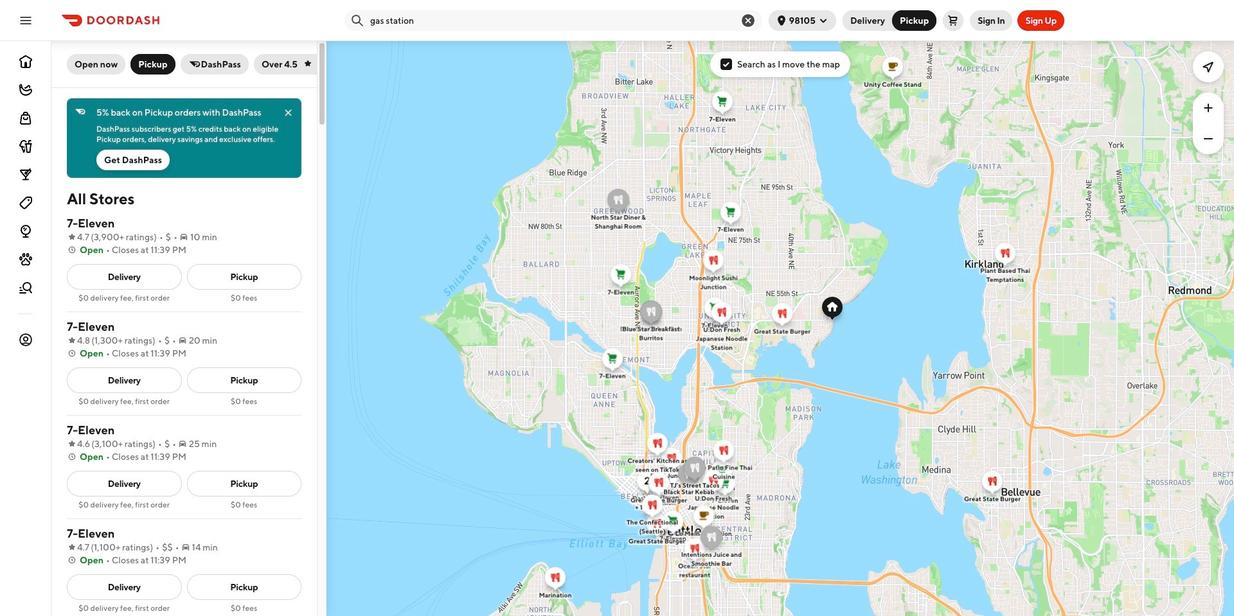 Task type: describe. For each thing, give the bounding box(es) containing it.
1 average rating of 4.7 out of 5 element from the top
[[67, 231, 89, 244]]

toggle order method (delivery or pickup) option group
[[843, 10, 937, 31]]

zoom in image
[[1201, 100, 1216, 116]]

clear search input image
[[740, 13, 756, 28]]

Store search: begin typing to search for stores available on DoorDash text field
[[370, 14, 730, 27]]

recenter the map image
[[1201, 59, 1216, 75]]

0 items, open order cart image
[[949, 15, 959, 25]]

average rating of 4.8 out of 5 element
[[67, 334, 90, 347]]

open menu image
[[18, 13, 33, 28]]



Task type: locate. For each thing, give the bounding box(es) containing it.
zoom out image
[[1201, 131, 1216, 147]]

average rating of 4.6 out of 5 element
[[67, 438, 90, 451]]

None checkbox
[[721, 59, 732, 70]]

0 vertical spatial average rating of 4.7 out of 5 element
[[67, 231, 89, 244]]

1 vertical spatial average rating of 4.7 out of 5 element
[[67, 541, 89, 554]]

2 average rating of 4.7 out of 5 element from the top
[[67, 541, 89, 554]]

average rating of 4.7 out of 5 element
[[67, 231, 89, 244], [67, 541, 89, 554]]

map region
[[327, 41, 1235, 617]]

None button
[[843, 10, 901, 31], [892, 10, 937, 31], [843, 10, 901, 31], [892, 10, 937, 31]]



Task type: vqa. For each thing, say whether or not it's contained in the screenshot.
Toggle order method (delivery or pickup) 'OPTION GROUP'
yes



